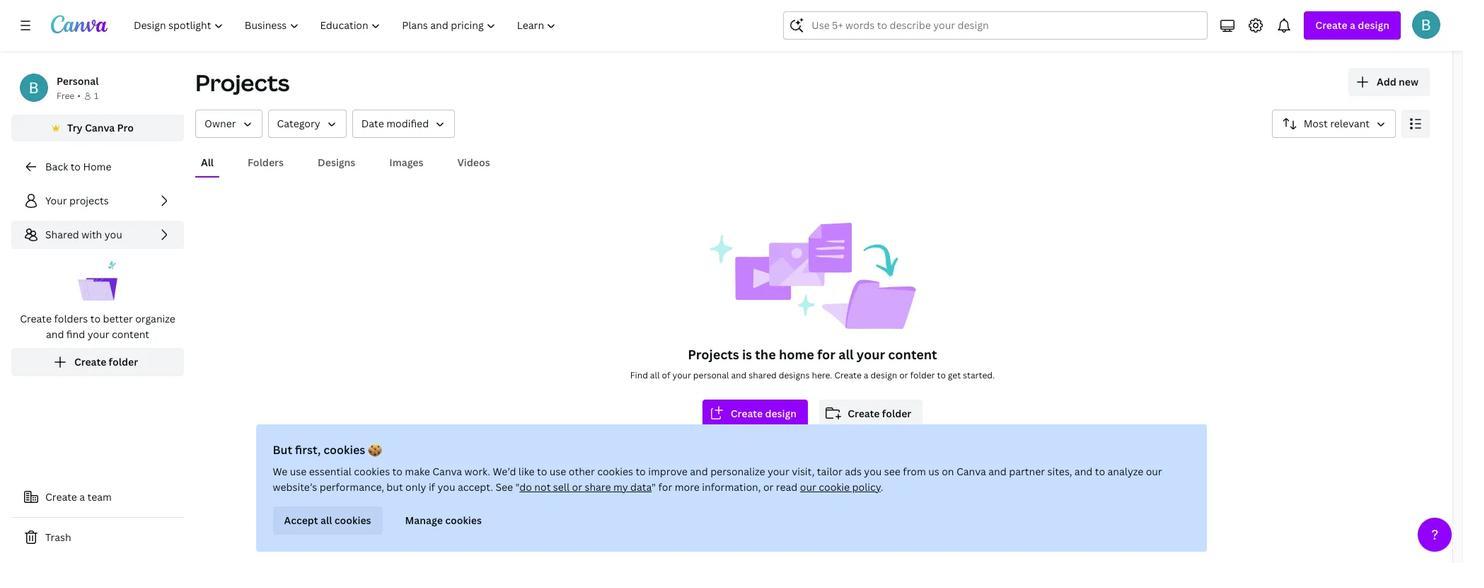 Task type: locate. For each thing, give the bounding box(es) containing it.
our right analyze
[[1146, 465, 1163, 478]]

None search field
[[784, 11, 1208, 40]]

to up data
[[636, 465, 646, 478]]

manage cookies button
[[394, 507, 493, 535]]

but
[[273, 442, 293, 458]]

0 horizontal spatial for
[[659, 480, 673, 494]]

0 horizontal spatial canva
[[85, 121, 115, 134]]

cookies down 🍪
[[354, 465, 390, 478]]

analyze
[[1108, 465, 1144, 478]]

to left 'better'
[[90, 312, 101, 326]]

like
[[519, 465, 535, 478]]

folder down 'better'
[[109, 355, 138, 369]]

0 vertical spatial create folder button
[[11, 348, 184, 376]]

2 horizontal spatial canva
[[957, 465, 987, 478]]

0 horizontal spatial design
[[765, 407, 797, 420]]

1 vertical spatial projects
[[688, 346, 739, 363]]

0 horizontal spatial use
[[290, 465, 307, 478]]

you up policy
[[865, 465, 882, 478]]

see
[[885, 465, 901, 478]]

create inside create folders to better organize and find your content
[[20, 312, 52, 326]]

create a design button
[[1304, 11, 1401, 40]]

videos
[[457, 156, 490, 169]]

" down improve
[[652, 480, 656, 494]]

1 vertical spatial you
[[865, 465, 882, 478]]

1 vertical spatial folder
[[910, 369, 935, 381]]

your inside create folders to better organize and find your content
[[88, 328, 109, 341]]

top level navigation element
[[125, 11, 569, 40]]

cookies up "my"
[[598, 465, 634, 478]]

design inside button
[[765, 407, 797, 420]]

for down improve
[[659, 480, 673, 494]]

not
[[535, 480, 551, 494]]

all left of
[[650, 369, 660, 381]]

from
[[904, 465, 927, 478]]

designs
[[779, 369, 810, 381]]

0 vertical spatial content
[[112, 328, 149, 341]]

1 horizontal spatial content
[[888, 346, 937, 363]]

1 " from the left
[[516, 480, 520, 494]]

date modified
[[361, 117, 429, 130]]

Sort by button
[[1272, 110, 1396, 138]]

folder left get
[[910, 369, 935, 381]]

read
[[777, 480, 798, 494]]

list
[[11, 187, 184, 376]]

personal
[[57, 74, 99, 88]]

try canva pro
[[67, 121, 134, 134]]

all right accept on the left bottom of the page
[[321, 514, 333, 527]]

1 vertical spatial content
[[888, 346, 937, 363]]

home
[[779, 346, 814, 363]]

other
[[569, 465, 595, 478]]

0 vertical spatial create folder
[[74, 355, 138, 369]]

1 horizontal spatial use
[[550, 465, 567, 478]]

my
[[614, 480, 628, 494]]

accept all cookies button
[[273, 507, 383, 535]]

1 horizontal spatial all
[[650, 369, 660, 381]]

only
[[406, 480, 427, 494]]

folder up see at the right bottom
[[882, 407, 912, 420]]

create inside dropdown button
[[1316, 18, 1348, 32]]

cookies down accept.
[[446, 514, 482, 527]]

projects up owner button
[[195, 67, 290, 98]]

create
[[1316, 18, 1348, 32], [20, 312, 52, 326], [74, 355, 106, 369], [835, 369, 862, 381], [731, 407, 763, 420], [848, 407, 880, 420], [45, 490, 77, 504]]

Search search field
[[812, 12, 1180, 39]]

1 vertical spatial all
[[650, 369, 660, 381]]

new
[[1399, 75, 1419, 88]]

1 vertical spatial create folder
[[848, 407, 912, 420]]

with
[[81, 228, 102, 241]]

our cookie policy link
[[801, 480, 881, 494]]

here.
[[812, 369, 832, 381]]

you right with
[[105, 228, 122, 241]]

images
[[389, 156, 424, 169]]

design left brad klo icon
[[1358, 18, 1390, 32]]

0 horizontal spatial projects
[[195, 67, 290, 98]]

to inside projects is the home for all your content find all of your personal and shared designs here. create a design or folder to get started.
[[937, 369, 946, 381]]

1 horizontal spatial canva
[[433, 465, 463, 478]]

try
[[67, 121, 83, 134]]

0 horizontal spatial "
[[516, 480, 520, 494]]

you
[[105, 228, 122, 241], [865, 465, 882, 478], [438, 480, 456, 494]]

find
[[630, 369, 648, 381]]

team
[[87, 490, 112, 504]]

1 horizontal spatial create folder button
[[820, 400, 923, 428]]

2 horizontal spatial a
[[1350, 18, 1356, 32]]

1 horizontal spatial "
[[652, 480, 656, 494]]

improve
[[649, 465, 688, 478]]

create inside projects is the home for all your content find all of your personal and shared designs here. create a design or folder to get started.
[[835, 369, 862, 381]]

trash link
[[11, 524, 184, 552]]

design inside dropdown button
[[1358, 18, 1390, 32]]

create folder down create folders to better organize and find your content
[[74, 355, 138, 369]]

use
[[290, 465, 307, 478], [550, 465, 567, 478]]

Owner button
[[195, 110, 262, 138]]

create folders to better organize and find your content
[[20, 312, 175, 341]]

list containing your projects
[[11, 187, 184, 376]]

a inside create a design dropdown button
[[1350, 18, 1356, 32]]

1 horizontal spatial our
[[1146, 465, 1163, 478]]

date
[[361, 117, 384, 130]]

for inside projects is the home for all your content find all of your personal and shared designs here. create a design or folder to get started.
[[817, 346, 836, 363]]

sites,
[[1048, 465, 1073, 478]]

1 horizontal spatial a
[[864, 369, 869, 381]]

do
[[520, 480, 532, 494]]

owner
[[205, 117, 236, 130]]

projects inside projects is the home for all your content find all of your personal and shared designs here. create a design or folder to get started.
[[688, 346, 739, 363]]

1 horizontal spatial projects
[[688, 346, 739, 363]]

a for design
[[1350, 18, 1356, 32]]

🍪
[[368, 442, 383, 458]]

0 vertical spatial projects
[[195, 67, 290, 98]]

find
[[66, 328, 85, 341]]

create folder
[[74, 355, 138, 369], [848, 407, 912, 420]]

a inside create a team button
[[79, 490, 85, 504]]

1 vertical spatial for
[[659, 480, 673, 494]]

design down designs
[[765, 407, 797, 420]]

to right like
[[537, 465, 548, 478]]

cookies down 'performance,'
[[335, 514, 372, 527]]

0 vertical spatial design
[[1358, 18, 1390, 32]]

canva right the on
[[957, 465, 987, 478]]

canva up "if"
[[433, 465, 463, 478]]

information,
[[703, 480, 761, 494]]

relevant
[[1330, 117, 1370, 130]]

cookies inside button
[[335, 514, 372, 527]]

1 horizontal spatial design
[[871, 369, 897, 381]]

0 horizontal spatial all
[[321, 514, 333, 527]]

your
[[88, 328, 109, 341], [857, 346, 885, 363], [673, 369, 691, 381], [768, 465, 790, 478]]

1 horizontal spatial create folder
[[848, 407, 912, 420]]

for up here.
[[817, 346, 836, 363]]

projects for projects
[[195, 67, 290, 98]]

projects up personal
[[688, 346, 739, 363]]

1 vertical spatial design
[[871, 369, 897, 381]]

0 horizontal spatial create folder button
[[11, 348, 184, 376]]

modified
[[386, 117, 429, 130]]

policy
[[853, 480, 881, 494]]

1 vertical spatial our
[[801, 480, 817, 494]]

a up add new dropdown button
[[1350, 18, 1356, 32]]

folder inside projects is the home for all your content find all of your personal and shared designs here. create a design or folder to get started.
[[910, 369, 935, 381]]

2 vertical spatial design
[[765, 407, 797, 420]]

2 vertical spatial all
[[321, 514, 333, 527]]

for
[[817, 346, 836, 363], [659, 480, 673, 494]]

0 horizontal spatial our
[[801, 480, 817, 494]]

website's
[[273, 480, 318, 494]]

2 horizontal spatial or
[[900, 369, 908, 381]]

all right home
[[839, 346, 854, 363]]

2 horizontal spatial all
[[839, 346, 854, 363]]

content inside create folders to better organize and find your content
[[112, 328, 149, 341]]

cookie
[[819, 480, 850, 494]]

create folder button
[[11, 348, 184, 376], [820, 400, 923, 428]]

2 vertical spatial a
[[79, 490, 85, 504]]

designs button
[[312, 149, 361, 176]]

or right sell
[[572, 480, 583, 494]]

0 vertical spatial our
[[1146, 465, 1163, 478]]

design
[[1358, 18, 1390, 32], [871, 369, 897, 381], [765, 407, 797, 420]]

and
[[46, 328, 64, 341], [731, 369, 747, 381], [690, 465, 708, 478], [989, 465, 1007, 478], [1075, 465, 1093, 478]]

create folder up see at the right bottom
[[848, 407, 912, 420]]

canva right try
[[85, 121, 115, 134]]

more
[[675, 480, 700, 494]]

content
[[112, 328, 149, 341], [888, 346, 937, 363]]

0 vertical spatial a
[[1350, 18, 1356, 32]]

back to home
[[45, 160, 111, 173]]

2 horizontal spatial design
[[1358, 18, 1390, 32]]

0 vertical spatial for
[[817, 346, 836, 363]]

folders
[[248, 156, 284, 169]]

you right "if"
[[438, 480, 456, 494]]

canva inside button
[[85, 121, 115, 134]]

create folder button down the find
[[11, 348, 184, 376]]

design right here.
[[871, 369, 897, 381]]

shared
[[749, 369, 777, 381]]

a
[[1350, 18, 1356, 32], [864, 369, 869, 381], [79, 490, 85, 504]]

a right here.
[[864, 369, 869, 381]]

cookies
[[324, 442, 366, 458], [354, 465, 390, 478], [598, 465, 634, 478], [335, 514, 372, 527], [446, 514, 482, 527]]

or left 'read'
[[764, 480, 774, 494]]

or left get
[[900, 369, 908, 381]]

0 vertical spatial you
[[105, 228, 122, 241]]

of
[[662, 369, 671, 381]]

our down "visit,"
[[801, 480, 817, 494]]

2 vertical spatial you
[[438, 480, 456, 494]]

use up sell
[[550, 465, 567, 478]]

create folder button up ads
[[820, 400, 923, 428]]

1 horizontal spatial for
[[817, 346, 836, 363]]

videos button
[[452, 149, 496, 176]]

but first, cookies 🍪 dialog
[[256, 425, 1207, 552]]

and down 'is'
[[731, 369, 747, 381]]

share
[[585, 480, 611, 494]]

our
[[1146, 465, 1163, 478], [801, 480, 817, 494]]

a left team
[[79, 490, 85, 504]]

0 horizontal spatial content
[[112, 328, 149, 341]]

" right see on the bottom left
[[516, 480, 520, 494]]

1 vertical spatial a
[[864, 369, 869, 381]]

your
[[45, 194, 67, 207]]

and left the find
[[46, 328, 64, 341]]

to left get
[[937, 369, 946, 381]]

use up website's
[[290, 465, 307, 478]]

design inside projects is the home for all your content find all of your personal and shared designs here. create a design or folder to get started.
[[871, 369, 897, 381]]

0 horizontal spatial a
[[79, 490, 85, 504]]



Task type: describe. For each thing, give the bounding box(es) containing it.
all
[[201, 156, 214, 169]]

add new
[[1377, 75, 1419, 88]]

category
[[277, 117, 320, 130]]

to right back
[[70, 160, 81, 173]]

create design
[[731, 407, 797, 420]]

1 vertical spatial create folder button
[[820, 400, 923, 428]]

create design button
[[703, 400, 808, 428]]

2 horizontal spatial you
[[865, 465, 882, 478]]

performance,
[[320, 480, 385, 494]]

0 horizontal spatial or
[[572, 480, 583, 494]]

tailor
[[818, 465, 843, 478]]

shared with you link
[[11, 221, 184, 249]]

on
[[942, 465, 955, 478]]

to inside create folders to better organize and find your content
[[90, 312, 101, 326]]

folders
[[54, 312, 88, 326]]

and right the sites,
[[1075, 465, 1093, 478]]

images button
[[384, 149, 429, 176]]

1
[[94, 90, 99, 102]]

free
[[57, 90, 74, 102]]

cookies up essential
[[324, 442, 366, 458]]

to left analyze
[[1096, 465, 1106, 478]]

.
[[881, 480, 884, 494]]

designs
[[318, 156, 355, 169]]

accept all cookies
[[284, 514, 372, 527]]

a for team
[[79, 490, 85, 504]]

0 horizontal spatial create folder
[[74, 355, 138, 369]]

see
[[496, 480, 513, 494]]

shared with you
[[45, 228, 122, 241]]

visit,
[[792, 465, 815, 478]]

all button
[[195, 149, 219, 176]]

do not sell or share my data " for more information, or read our cookie policy .
[[520, 480, 884, 494]]

work.
[[465, 465, 491, 478]]

cookies inside button
[[446, 514, 482, 527]]

your inside we use essential cookies to make canva work. we'd like to use other cookies to improve and personalize your visit, tailor ads you see from us on canva and partner sites, and to analyze our website's performance, but only if you accept. see "
[[768, 465, 790, 478]]

accept
[[284, 514, 319, 527]]

make
[[405, 465, 431, 478]]

accept.
[[458, 480, 494, 494]]

•
[[77, 90, 81, 102]]

do not sell or share my data link
[[520, 480, 652, 494]]

2 " from the left
[[652, 480, 656, 494]]

back to home link
[[11, 153, 184, 181]]

but
[[387, 480, 403, 494]]

our inside we use essential cookies to make canva work. we'd like to use other cookies to improve and personalize your visit, tailor ads you see from us on canva and partner sites, and to analyze our website's performance, but only if you accept. see "
[[1146, 465, 1163, 478]]

most relevant
[[1304, 117, 1370, 130]]

started.
[[963, 369, 995, 381]]

" inside we use essential cookies to make canva work. we'd like to use other cookies to improve and personalize your visit, tailor ads you see from us on canva and partner sites, and to analyze our website's performance, but only if you accept. see "
[[516, 480, 520, 494]]

1 horizontal spatial you
[[438, 480, 456, 494]]

shared
[[45, 228, 79, 241]]

for inside but first, cookies 🍪 dialog
[[659, 480, 673, 494]]

we
[[273, 465, 288, 478]]

0 vertical spatial all
[[839, 346, 854, 363]]

essential
[[309, 465, 352, 478]]

better
[[103, 312, 133, 326]]

is
[[742, 346, 752, 363]]

get
[[948, 369, 961, 381]]

a inside projects is the home for all your content find all of your personal and shared designs here. create a design or folder to get started.
[[864, 369, 869, 381]]

0 horizontal spatial you
[[105, 228, 122, 241]]

create a team button
[[11, 483, 184, 512]]

projects
[[69, 194, 109, 207]]

partner
[[1010, 465, 1046, 478]]

folders button
[[242, 149, 289, 176]]

2 use from the left
[[550, 465, 567, 478]]

home
[[83, 160, 111, 173]]

organize
[[135, 312, 175, 326]]

personalize
[[711, 465, 766, 478]]

back
[[45, 160, 68, 173]]

all inside button
[[321, 514, 333, 527]]

us
[[929, 465, 940, 478]]

we use essential cookies to make canva work. we'd like to use other cookies to improve and personalize your visit, tailor ads you see from us on canva and partner sites, and to analyze our website's performance, but only if you accept. see "
[[273, 465, 1163, 494]]

and inside projects is the home for all your content find all of your personal and shared designs here. create a design or folder to get started.
[[731, 369, 747, 381]]

1 horizontal spatial or
[[764, 480, 774, 494]]

data
[[631, 480, 652, 494]]

projects is the home for all your content find all of your personal and shared designs here. create a design or folder to get started.
[[630, 346, 995, 381]]

brad klo image
[[1412, 11, 1441, 39]]

and inside create folders to better organize and find your content
[[46, 328, 64, 341]]

trash
[[45, 531, 71, 544]]

your projects
[[45, 194, 109, 207]]

and left the partner
[[989, 465, 1007, 478]]

to up but
[[393, 465, 403, 478]]

add
[[1377, 75, 1397, 88]]

or inside projects is the home for all your content find all of your personal and shared designs here. create a design or folder to get started.
[[900, 369, 908, 381]]

create a design
[[1316, 18, 1390, 32]]

content inside projects is the home for all your content find all of your personal and shared designs here. create a design or folder to get started.
[[888, 346, 937, 363]]

and up 'do not sell or share my data " for more information, or read our cookie policy .'
[[690, 465, 708, 478]]

projects for projects is the home for all your content find all of your personal and shared designs here. create a design or folder to get started.
[[688, 346, 739, 363]]

create a team
[[45, 490, 112, 504]]

manage cookies
[[405, 514, 482, 527]]

1 use from the left
[[290, 465, 307, 478]]

free •
[[57, 90, 81, 102]]

Date modified button
[[352, 110, 455, 138]]

your projects link
[[11, 187, 184, 215]]

sell
[[554, 480, 570, 494]]

ads
[[845, 465, 862, 478]]

we'd
[[493, 465, 516, 478]]

2 vertical spatial folder
[[882, 407, 912, 420]]

personal
[[693, 369, 729, 381]]

the
[[755, 346, 776, 363]]

first,
[[295, 442, 321, 458]]

most
[[1304, 117, 1328, 130]]

Category button
[[268, 110, 347, 138]]

but first, cookies 🍪
[[273, 442, 383, 458]]

0 vertical spatial folder
[[109, 355, 138, 369]]

try canva pro button
[[11, 115, 184, 142]]



Task type: vqa. For each thing, say whether or not it's contained in the screenshot.
get
yes



